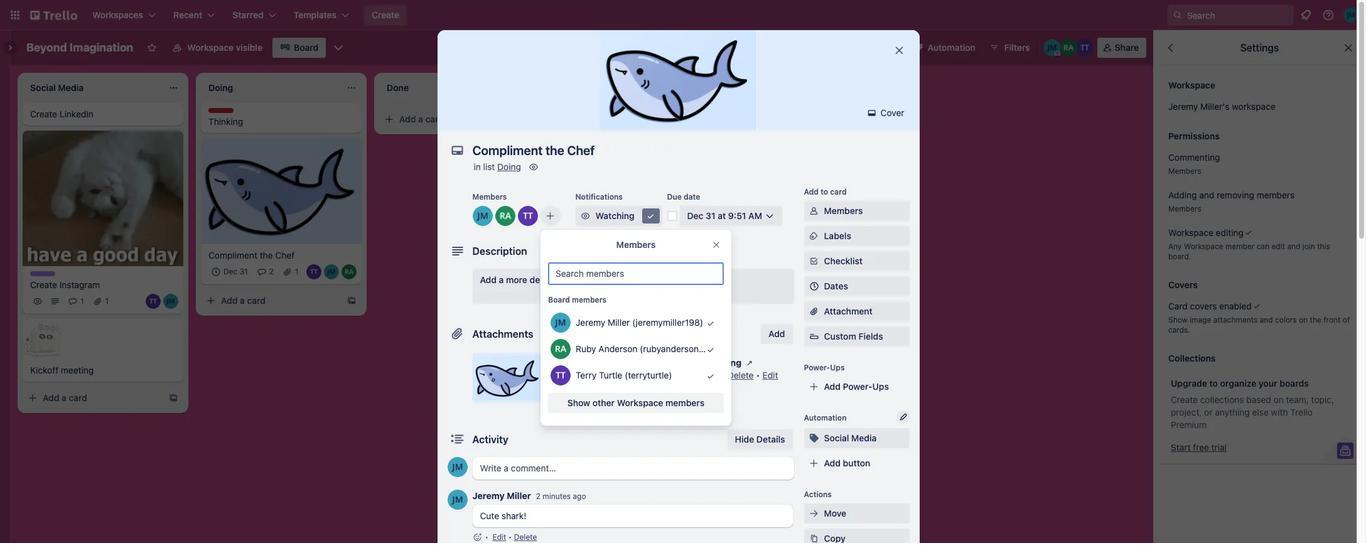 Task type: vqa. For each thing, say whether or not it's contained in the screenshot.
Custom
yes



Task type: describe. For each thing, give the bounding box(es) containing it.
attachments
[[473, 328, 534, 340]]

cover
[[878, 107, 905, 118]]

card for left add a card button
[[69, 393, 87, 403]]

thinking
[[208, 116, 243, 127]]

show other workspace members link
[[548, 393, 724, 413]]

join
[[1303, 242, 1315, 251]]

am
[[749, 210, 762, 221]]

dec 31
[[224, 267, 248, 276]]

0 horizontal spatial 1
[[80, 297, 84, 306]]

workspace for workspace visible
[[187, 42, 234, 53]]

add power-ups
[[824, 381, 889, 392]]

imagination
[[70, 41, 133, 54]]

and inside adding and removing members members
[[1200, 190, 1215, 200]]

board for board members
[[548, 295, 570, 305]]

1 vertical spatial ups
[[830, 363, 845, 372]]

members inside adding and removing members members
[[1169, 204, 1202, 214]]

add a card for left add a card button
[[43, 393, 87, 403]]

terry turtle (terryturtle)
[[576, 370, 672, 381]]

removing
[[1217, 190, 1255, 200]]

minutes
[[543, 492, 571, 501]]

any workspace member can edit and join this board.
[[1169, 242, 1331, 261]]

dec 31 at 9:51 am
[[687, 210, 762, 221]]

a for top add a card button
[[418, 114, 423, 124]]

sm image for watching button at the top left
[[579, 210, 592, 222]]

0 horizontal spatial the
[[260, 250, 273, 260]]

adding and removing members members
[[1169, 190, 1295, 214]]

any
[[1169, 242, 1182, 251]]

open information menu image
[[1323, 9, 1335, 21]]

custom fields button
[[804, 330, 910, 343]]

attachment
[[824, 306, 873, 316]]

with
[[1271, 407, 1288, 418]]

settings
[[1241, 42, 1279, 53]]

show for show image attachments and colors on the front of cards.
[[1169, 315, 1188, 325]]

(rubyanderson7)
[[640, 343, 707, 354]]

31 for dec 31
[[240, 267, 248, 276]]

edit • delete
[[493, 533, 537, 542]]

add button
[[761, 324, 793, 344]]

create for create linkedin
[[30, 109, 57, 119]]

0 horizontal spatial add a card button
[[23, 388, 163, 408]]

visible
[[236, 42, 263, 53]]

workspace visible
[[187, 42, 263, 53]]

search image
[[1173, 10, 1183, 20]]

notifications
[[576, 192, 623, 202]]

dec for dec 31
[[224, 267, 238, 276]]

or
[[1205, 407, 1213, 418]]

miller for 2
[[507, 490, 531, 501]]

jeremy miller's workspace
[[1169, 101, 1276, 112]]

more
[[506, 274, 527, 285]]

start free trial
[[1171, 442, 1227, 453]]

0 vertical spatial 2
[[269, 267, 274, 276]]

dates button
[[804, 276, 910, 296]]

remove cover
[[568, 387, 625, 398]]

sm image for the checklist link on the top right of page
[[808, 255, 820, 268]]

the inside show image attachments and colors on the front of cards.
[[1310, 315, 1322, 325]]

ups inside button
[[884, 42, 900, 53]]

detailed
[[530, 274, 563, 285]]

create for create instagram
[[30, 280, 57, 290]]

adding
[[1169, 190, 1197, 200]]

collections
[[1201, 394, 1244, 405]]

premium
[[1171, 419, 1207, 430]]

1 horizontal spatial delete
[[728, 370, 754, 381]]

0 horizontal spatial automation
[[804, 413, 847, 423]]

share
[[1115, 42, 1139, 53]]

show for show other workspace members
[[567, 398, 590, 408]]

create for create
[[372, 9, 399, 20]]

screenshot
[[553, 357, 603, 368]]

workspace
[[1232, 101, 1276, 112]]

2 inside jeremy miller 2 minutes ago
[[536, 492, 541, 501]]

a for left add a card button
[[62, 393, 66, 403]]

Search field
[[1183, 6, 1293, 24]]

9:51
[[728, 210, 746, 221]]

members for adding and removing members members
[[1257, 190, 1295, 200]]

color: bold red, title: "thoughts" element
[[208, 108, 243, 117]]

sm image for cover link
[[866, 107, 878, 119]]

card covers enabled
[[1169, 301, 1252, 311]]

remove
[[568, 387, 600, 398]]

0 vertical spatial edit link
[[763, 370, 778, 381]]

description
[[473, 246, 527, 257]]

comment
[[679, 370, 719, 381]]

(terryturtle)
[[625, 370, 672, 381]]

beyond
[[26, 41, 67, 54]]

1 vertical spatial power-
[[804, 363, 830, 372]]

media
[[852, 433, 877, 443]]

terry turtle (terryturtle) image left add members to card icon
[[518, 206, 538, 226]]

1 vertical spatial delete link
[[514, 533, 537, 542]]

30
[[646, 357, 658, 368]]

organize
[[1220, 378, 1257, 389]]

color: purple, title: none image
[[30, 272, 55, 277]]

filters button
[[986, 38, 1034, 58]]

filters
[[1005, 42, 1030, 53]]

sm image for "move" link
[[808, 507, 820, 520]]

automation inside button
[[928, 42, 976, 53]]

star or unstar board image
[[147, 43, 157, 53]]

jeremy miller 2 minutes ago
[[473, 490, 586, 501]]

hide
[[735, 434, 754, 445]]

anything
[[1215, 407, 1250, 418]]

2 vertical spatial ruby anderson (rubyanderson7) image
[[342, 264, 357, 279]]

2 vertical spatial ups
[[873, 381, 889, 392]]

terry turtle (terryturtle) image left share button
[[1076, 39, 1094, 57]]

at for 9:51
[[718, 210, 726, 221]]

show other workspace members
[[567, 398, 704, 408]]

screenshot 2023-10-30 at 11.12.52 am.png
[[553, 357, 742, 368]]

1 horizontal spatial ruby anderson (rubyanderson7) image
[[495, 206, 515, 226]]

meeting
[[61, 365, 94, 376]]

1 horizontal spatial 1
[[105, 297, 109, 306]]

and inside any workspace member can edit and join this board.
[[1288, 242, 1301, 251]]

terry turtle (terryturtle) image down create instagram link
[[146, 294, 161, 309]]

compliment the chef link
[[208, 249, 354, 262]]

0 notifications image
[[1299, 8, 1314, 23]]

0 horizontal spatial list
[[483, 161, 495, 172]]

topic,
[[1312, 394, 1334, 405]]

jeremy for jeremy miller 2 minutes ago
[[473, 490, 505, 501]]

sm image right doing
[[528, 161, 540, 173]]

yesterday
[[582, 370, 621, 381]]

sm image right am.png
[[744, 357, 756, 369]]

automation button
[[910, 38, 983, 58]]

add to card
[[804, 187, 847, 197]]

labels
[[824, 230, 851, 241]]

button
[[843, 458, 871, 468]]

other
[[592, 398, 615, 408]]

due date
[[667, 192, 700, 202]]

2 horizontal spatial ruby anderson (rubyanderson7) image
[[1060, 39, 1077, 57]]

kickoff
[[30, 365, 58, 376]]

board link
[[273, 38, 326, 58]]

upgrade
[[1171, 378, 1208, 389]]

checklist link
[[804, 251, 910, 271]]

start
[[1171, 442, 1191, 453]]

anderson
[[598, 343, 637, 354]]

commenting
[[1169, 152, 1221, 163]]

to for card
[[821, 187, 828, 197]]

workspace inside any workspace member can edit and join this board.
[[1184, 242, 1224, 251]]

sm image for automation button
[[910, 38, 928, 55]]

edit for edit • delete
[[493, 533, 506, 542]]

11.12.52
[[671, 357, 706, 368]]

cards.
[[1169, 325, 1191, 335]]

31 for dec 31 at 9:51 am
[[706, 210, 716, 221]]

attachment button
[[804, 301, 910, 322]]

create inside upgrade to organize your boards create collections based on team, topic, project, or anything else with trello premium
[[1171, 394, 1198, 405]]

card for the middle add a card button
[[247, 295, 266, 306]]

trello
[[1291, 407, 1313, 418]]

workspace for workspace
[[1169, 80, 1216, 90]]

added yesterday at 12:51 pm
[[553, 370, 671, 381]]

primary element
[[0, 0, 1366, 30]]



Task type: locate. For each thing, give the bounding box(es) containing it.
add a card button
[[379, 109, 520, 129], [201, 291, 342, 311], [23, 388, 163, 408]]

add a card for the middle add a card button
[[221, 295, 266, 306]]

dates
[[824, 281, 848, 291]]

sm image down the "notifications"
[[579, 210, 592, 222]]

1 vertical spatial and
[[1288, 242, 1301, 251]]

1 horizontal spatial delete link
[[728, 370, 754, 381]]

edit link
[[763, 370, 778, 381], [493, 533, 506, 542]]

automation up "social"
[[804, 413, 847, 423]]

a for the middle add a card button
[[240, 295, 245, 306]]

show image attachments and colors on the front of cards.
[[1169, 315, 1350, 335]]

0 vertical spatial add a card
[[399, 114, 444, 124]]

31 inside button
[[706, 210, 716, 221]]

trial
[[1212, 442, 1227, 453]]

on up with
[[1274, 394, 1284, 405]]

create inside create instagram link
[[30, 280, 57, 290]]

0 horizontal spatial edit
[[493, 533, 506, 542]]

jeremy miller (jeremymiller198) image
[[1043, 39, 1061, 57], [163, 294, 178, 309], [550, 313, 571, 333], [447, 490, 468, 510]]

0 horizontal spatial miller
[[507, 490, 531, 501]]

thoughts thinking
[[208, 108, 243, 127]]

to up "members" link
[[821, 187, 828, 197]]

workspace
[[187, 42, 234, 53], [1169, 80, 1216, 90], [1169, 227, 1214, 238], [1184, 242, 1224, 251], [617, 398, 663, 408]]

1 horizontal spatial edit link
[[763, 370, 778, 381]]

Dec 31 checkbox
[[208, 264, 252, 279]]

on inside upgrade to organize your boards create collections based on team, topic, project, or anything else with trello premium
[[1274, 394, 1284, 405]]

to inside upgrade to organize your boards create collections based on team, topic, project, or anything else with trello premium
[[1210, 378, 1218, 389]]

dec 31 at 9:51 am button
[[680, 206, 782, 226]]

1 vertical spatial automation
[[804, 413, 847, 423]]

thoughts
[[208, 108, 243, 117]]

dec down date
[[687, 210, 704, 221]]

Mark due date as complete checkbox
[[667, 211, 677, 221]]

at down 2023-
[[624, 370, 632, 381]]

2 vertical spatial and
[[1260, 315, 1273, 325]]

at right the 30
[[660, 357, 669, 368]]

0 horizontal spatial jeremy
[[473, 490, 505, 501]]

board for board
[[294, 42, 319, 53]]

edit link down add "button" at the right bottom of the page
[[763, 370, 778, 381]]

add a more detailed description… link
[[473, 269, 794, 304]]

2 vertical spatial at
[[624, 370, 632, 381]]

None text field
[[466, 139, 881, 162]]

workspace down workspace editing
[[1184, 242, 1224, 251]]

social media button
[[804, 428, 910, 448]]

1 vertical spatial members
[[572, 295, 606, 305]]

date
[[684, 192, 700, 202]]

the left chef
[[260, 250, 273, 260]]

0 horizontal spatial board
[[294, 42, 319, 53]]

31
[[706, 210, 716, 221], [240, 267, 248, 276]]

0 horizontal spatial and
[[1200, 190, 1215, 200]]

0 horizontal spatial show
[[567, 398, 590, 408]]

1 vertical spatial miller
[[507, 490, 531, 501]]

0 horizontal spatial add a card
[[43, 393, 87, 403]]

at left the 9:51
[[718, 210, 726, 221]]

create instagram
[[30, 280, 100, 290]]

0 horizontal spatial to
[[821, 187, 828, 197]]

this member was added to card image for (jeremymiller198)
[[697, 310, 724, 337]]

miller for (jeremymiller198)
[[608, 317, 630, 328]]

members
[[1169, 166, 1202, 176], [473, 192, 507, 202], [1169, 204, 1202, 214], [824, 205, 863, 216], [616, 239, 656, 250]]

edit down add "button" at the right bottom of the page
[[763, 370, 778, 381]]

details
[[757, 434, 785, 445]]

customize views image
[[332, 41, 345, 54]]

edit left "•"
[[493, 533, 506, 542]]

Write a comment text field
[[473, 457, 794, 480]]

members down description…
[[572, 295, 606, 305]]

create from template… image for left add a card button
[[168, 393, 178, 403]]

list right another
[[629, 81, 641, 92]]

members up search members 'text box'
[[616, 239, 656, 250]]

0 vertical spatial and
[[1200, 190, 1215, 200]]

sm image for "members" link
[[808, 205, 820, 217]]

sm image down add to card
[[808, 205, 820, 217]]

0 vertical spatial board
[[294, 42, 319, 53]]

1 horizontal spatial power-ups
[[854, 42, 900, 53]]

automation left the filters button
[[928, 42, 976, 53]]

members down comment link
[[665, 398, 704, 408]]

sm image right power-ups button
[[910, 38, 928, 55]]

0 vertical spatial miller
[[608, 317, 630, 328]]

0 vertical spatial list
[[629, 81, 641, 92]]

sm image down terry turtle (terryturtle) icon
[[553, 387, 565, 399]]

jeremy up cute
[[473, 490, 505, 501]]

watching
[[596, 210, 635, 221]]

dec down compliment
[[224, 267, 238, 276]]

0 horizontal spatial ruby anderson (rubyanderson7) image
[[342, 264, 357, 279]]

at for 12:51
[[624, 370, 632, 381]]

sm image left mark due date as complete option
[[645, 210, 657, 222]]

beyond imagination
[[26, 41, 133, 54]]

2 vertical spatial add a card button
[[23, 388, 163, 408]]

1 down the compliment the chef link
[[295, 267, 299, 276]]

on right colors on the bottom right of the page
[[1299, 315, 1308, 325]]

0 horizontal spatial members
[[572, 295, 606, 305]]

share button
[[1097, 38, 1147, 58]]

ago
[[573, 492, 586, 501]]

labels link
[[804, 226, 910, 246]]

2 horizontal spatial and
[[1288, 242, 1301, 251]]

members for show other workspace members
[[665, 398, 704, 408]]

0 vertical spatial members
[[1257, 190, 1295, 200]]

compliment the chef
[[208, 250, 295, 260]]

1 horizontal spatial miller
[[608, 317, 630, 328]]

activity
[[473, 434, 509, 445]]

dec inside dec 31 checkbox
[[224, 267, 238, 276]]

(jeremymiller198)
[[632, 317, 703, 328]]

2 horizontal spatial jeremy
[[1169, 101, 1198, 112]]

sm image for social media button
[[808, 432, 820, 445]]

board left customize views icon
[[294, 42, 319, 53]]

0 vertical spatial delete link
[[728, 370, 754, 381]]

1 vertical spatial 31
[[240, 267, 248, 276]]

delete right "•"
[[514, 533, 537, 542]]

0 horizontal spatial create from template… image
[[168, 393, 178, 403]]

1 horizontal spatial 2
[[536, 492, 541, 501]]

0 horizontal spatial delete link
[[514, 533, 537, 542]]

watching button
[[576, 206, 662, 226]]

sm image for labels link
[[808, 230, 820, 242]]

else
[[1253, 407, 1269, 418]]

members inside commenting members
[[1169, 166, 1202, 176]]

move link
[[804, 504, 910, 524]]

1 horizontal spatial automation
[[928, 42, 976, 53]]

add reaction image
[[473, 531, 483, 543]]

miller's
[[1201, 101, 1230, 112]]

terry turtle (terryturtle) image
[[550, 365, 571, 386]]

1 down instagram
[[80, 297, 84, 306]]

board members
[[548, 295, 606, 305]]

ups
[[884, 42, 900, 53], [830, 363, 845, 372], [873, 381, 889, 392]]

1 this member was added to card image from the top
[[697, 310, 724, 337]]

Search members text field
[[548, 262, 724, 285]]

create inside create button
[[372, 9, 399, 20]]

add a card button up in
[[379, 109, 520, 129]]

delete link down am.png
[[728, 370, 754, 381]]

social media
[[824, 433, 877, 443]]

2 down the compliment the chef link
[[269, 267, 274, 276]]

delete down am.png
[[728, 370, 754, 381]]

attachments
[[1214, 315, 1258, 325]]

sm image inside cover link
[[866, 107, 878, 119]]

member
[[1226, 242, 1255, 251]]

1 vertical spatial add a card button
[[201, 291, 342, 311]]

doing
[[497, 161, 521, 172]]

1 vertical spatial edit link
[[493, 533, 506, 542]]

1 horizontal spatial on
[[1299, 315, 1308, 325]]

0 vertical spatial ruby anderson (rubyanderson7) image
[[1060, 39, 1077, 57]]

0 vertical spatial at
[[718, 210, 726, 221]]

2 horizontal spatial members
[[1257, 190, 1295, 200]]

miller up "shark!"
[[507, 490, 531, 501]]

1 horizontal spatial 31
[[706, 210, 716, 221]]

1 vertical spatial jeremy
[[576, 317, 605, 328]]

members down the "commenting"
[[1169, 166, 1202, 176]]

ruby anderson (rubyanderson7) image
[[1060, 39, 1077, 57], [495, 206, 515, 226], [342, 264, 357, 279]]

custom fields
[[824, 331, 883, 342]]

2 horizontal spatial at
[[718, 210, 726, 221]]

on inside show image attachments and colors on the front of cards.
[[1299, 315, 1308, 325]]

1 horizontal spatial dec
[[687, 210, 704, 221]]

in list doing
[[474, 161, 521, 172]]

create inside create linkedin link
[[30, 109, 57, 119]]

thinking link
[[208, 116, 354, 128]]

31 left the 9:51
[[706, 210, 716, 221]]

add a card button down 'kickoff meeting' link
[[23, 388, 163, 408]]

and left colors on the bottom right of the page
[[1260, 315, 1273, 325]]

31 down compliment the chef
[[240, 267, 248, 276]]

add
[[575, 81, 592, 92], [399, 114, 416, 124], [804, 187, 819, 197], [480, 274, 497, 285], [221, 295, 238, 306], [769, 328, 785, 339], [824, 381, 841, 392], [43, 393, 59, 403], [824, 458, 841, 468]]

2 this member was added to card image from the top
[[697, 363, 724, 389]]

members
[[1257, 190, 1295, 200], [572, 295, 606, 305], [665, 398, 704, 408]]

2
[[269, 267, 274, 276], [536, 492, 541, 501]]

workspace for workspace editing
[[1169, 227, 1214, 238]]

edit link left "•"
[[493, 533, 506, 542]]

doing link
[[497, 161, 521, 172]]

ups down fields
[[873, 381, 889, 392]]

this member was added to card image for (terryturtle)
[[697, 363, 724, 389]]

image
[[1190, 315, 1212, 325]]

miller up anderson
[[608, 317, 630, 328]]

sm image inside automation button
[[910, 38, 928, 55]]

1 horizontal spatial the
[[1310, 315, 1322, 325]]

colors
[[1275, 315, 1297, 325]]

2 horizontal spatial add a card button
[[379, 109, 520, 129]]

start free trial button
[[1171, 441, 1227, 454]]

and inside show image attachments and colors on the front of cards.
[[1260, 315, 1273, 325]]

1 vertical spatial dec
[[224, 267, 238, 276]]

jeremy miller (jeremymiller198) image
[[1344, 8, 1359, 23], [473, 206, 493, 226], [324, 264, 339, 279], [447, 457, 468, 477]]

workspace up miller's
[[1169, 80, 1216, 90]]

0 horizontal spatial dec
[[224, 267, 238, 276]]

1 horizontal spatial add a card
[[221, 295, 266, 306]]

1 vertical spatial on
[[1274, 394, 1284, 405]]

Board name text field
[[20, 38, 140, 58]]

1 vertical spatial ruby anderson (rubyanderson7) image
[[495, 206, 515, 226]]

1 down create instagram link
[[105, 297, 109, 306]]

0 vertical spatial automation
[[928, 42, 976, 53]]

power- inside button
[[854, 42, 884, 53]]

power-ups
[[854, 42, 900, 53], [804, 363, 845, 372]]

back to home image
[[30, 5, 77, 25]]

1 vertical spatial board
[[548, 295, 570, 305]]

0 horizontal spatial on
[[1274, 394, 1284, 405]]

this member was added to card image
[[697, 310, 724, 337], [697, 363, 724, 389]]

add another list button
[[553, 73, 723, 100]]

1 vertical spatial to
[[1210, 378, 1218, 389]]

0 vertical spatial on
[[1299, 315, 1308, 325]]

0 vertical spatial show
[[1169, 315, 1188, 325]]

0 vertical spatial create from template… image
[[347, 296, 357, 306]]

jeremy
[[1169, 101, 1198, 112], [576, 317, 605, 328], [473, 490, 505, 501]]

delete link right "•"
[[514, 533, 537, 542]]

sm image left "social"
[[808, 432, 820, 445]]

ruby anderson (rubyanderson7)
[[576, 343, 707, 354]]

sm image down actions
[[808, 507, 820, 520]]

members inside "show other workspace members" link
[[665, 398, 704, 408]]

front
[[1324, 315, 1341, 325]]

show inside show image attachments and colors on the front of cards.
[[1169, 315, 1188, 325]]

at inside dec 31 at 9:51 am button
[[718, 210, 726, 221]]

card
[[1169, 301, 1188, 311]]

to for organize
[[1210, 378, 1218, 389]]

members inside adding and removing members members
[[1257, 190, 1295, 200]]

add a card button down dec 31
[[201, 291, 342, 311]]

editing
[[1216, 227, 1244, 238]]

ups up add power-ups
[[830, 363, 845, 372]]

this member was added to card image
[[697, 337, 724, 363]]

a
[[418, 114, 423, 124], [499, 274, 504, 285], [240, 295, 245, 306], [62, 393, 66, 403]]

covers
[[1190, 301, 1217, 311]]

and left join
[[1288, 242, 1301, 251]]

another
[[594, 81, 626, 92]]

0 vertical spatial this member was added to card image
[[697, 310, 724, 337]]

12:51
[[634, 370, 655, 381]]

members right removing
[[1257, 190, 1295, 200]]

dec for dec 31 at 9:51 am
[[687, 210, 704, 221]]

2 minutes ago link
[[536, 492, 586, 501]]

add members to card image
[[545, 210, 555, 222]]

sm image inside the checklist link
[[808, 255, 820, 268]]

sm image
[[910, 38, 928, 55], [528, 161, 540, 173], [808, 205, 820, 217], [579, 210, 592, 222], [645, 210, 657, 222], [744, 357, 756, 369], [553, 387, 565, 399], [808, 432, 820, 445], [808, 507, 820, 520]]

jeremy up permissions
[[1169, 101, 1198, 112]]

sm image for remove cover link
[[553, 387, 565, 399]]

miller
[[608, 317, 630, 328], [507, 490, 531, 501]]

the left front
[[1310, 315, 1322, 325]]

31 inside checkbox
[[240, 267, 248, 276]]

dec inside dec 31 at 9:51 am button
[[687, 210, 704, 221]]

team,
[[1286, 394, 1309, 405]]

0 vertical spatial delete
[[728, 370, 754, 381]]

1 horizontal spatial list
[[629, 81, 641, 92]]

in
[[474, 161, 481, 172]]

1 horizontal spatial add a card button
[[201, 291, 342, 311]]

1 horizontal spatial board
[[548, 295, 570, 305]]

0 horizontal spatial edit link
[[493, 533, 506, 542]]

1 horizontal spatial members
[[665, 398, 704, 408]]

0 vertical spatial power-ups
[[854, 42, 900, 53]]

jeremy for jeremy miller (jeremymiller198)
[[576, 317, 605, 328]]

1 vertical spatial power-ups
[[804, 363, 845, 372]]

show left the other
[[567, 398, 590, 408]]

kickoff meeting link
[[30, 364, 176, 377]]

workspace left visible
[[187, 42, 234, 53]]

2 vertical spatial add a card
[[43, 393, 87, 403]]

ruby
[[576, 343, 596, 354]]

0 vertical spatial ups
[[884, 42, 900, 53]]

1 horizontal spatial jeremy
[[576, 317, 605, 328]]

2 horizontal spatial 1
[[295, 267, 299, 276]]

upgrade to organize your boards create collections based on team, topic, project, or anything else with trello premium
[[1171, 378, 1334, 430]]

sm image inside labels link
[[808, 230, 820, 242]]

and right 'adding'
[[1200, 190, 1215, 200]]

card for top add a card button
[[425, 114, 444, 124]]

actions
[[804, 490, 832, 499]]

project,
[[1171, 407, 1202, 418]]

2 left minutes
[[536, 492, 541, 501]]

sm image
[[866, 107, 878, 119], [808, 230, 820, 242], [808, 255, 820, 268], [808, 533, 820, 543]]

hide details link
[[728, 430, 793, 450]]

ups left automation button
[[884, 42, 900, 53]]

jeremy miller's workspace link
[[1161, 95, 1359, 118]]

0 horizontal spatial delete
[[514, 533, 537, 542]]

1 vertical spatial this member was added to card image
[[697, 363, 724, 389]]

1 vertical spatial the
[[1310, 315, 1322, 325]]

jeremy down board members
[[576, 317, 605, 328]]

edit for edit
[[763, 370, 778, 381]]

0 vertical spatial edit
[[763, 370, 778, 381]]

terry turtle (terryturtle) image down the compliment the chef link
[[306, 264, 322, 279]]

1 vertical spatial at
[[660, 357, 669, 368]]

2 vertical spatial power-
[[843, 381, 873, 392]]

create from template… image for the middle add a card button
[[347, 296, 357, 306]]

sm image inside "move" link
[[808, 507, 820, 520]]

cute shark!
[[480, 511, 527, 521]]

board down add a more detailed description…
[[548, 295, 570, 305]]

based
[[1247, 394, 1272, 405]]

sm image inside "members" link
[[808, 205, 820, 217]]

0 vertical spatial 31
[[706, 210, 716, 221]]

workspace up any
[[1169, 227, 1214, 238]]

jeremy for jeremy miller's workspace
[[1169, 101, 1198, 112]]

to up collections
[[1210, 378, 1218, 389]]

members link
[[804, 201, 910, 221]]

list inside add another list button
[[629, 81, 641, 92]]

0 vertical spatial power-
[[854, 42, 884, 53]]

sm image inside social media button
[[808, 432, 820, 445]]

create from template… image
[[347, 296, 357, 306], [168, 393, 178, 403]]

list right in
[[483, 161, 495, 172]]

0 horizontal spatial at
[[624, 370, 632, 381]]

add inside "button"
[[769, 328, 785, 339]]

terry
[[576, 370, 596, 381]]

members up labels
[[824, 205, 863, 216]]

ruby anderson (rubyanderson7) image
[[550, 339, 571, 359]]

list
[[629, 81, 641, 92], [483, 161, 495, 172]]

turtle
[[599, 370, 622, 381]]

show up cards. at the bottom right of the page
[[1169, 315, 1188, 325]]

at
[[718, 210, 726, 221], [660, 357, 669, 368], [624, 370, 632, 381]]

members down 'adding'
[[1169, 204, 1202, 214]]

0 vertical spatial add a card button
[[379, 109, 520, 129]]

of
[[1343, 315, 1350, 325]]

add a card for top add a card button
[[399, 114, 444, 124]]

workspace down 12:51
[[617, 398, 663, 408]]

1 horizontal spatial at
[[660, 357, 669, 368]]

delete
[[728, 370, 754, 381], [514, 533, 537, 542]]

0 horizontal spatial 31
[[240, 267, 248, 276]]

members down in list doing
[[473, 192, 507, 202]]

instagram
[[59, 280, 100, 290]]

0 vertical spatial to
[[821, 187, 828, 197]]

power-ups inside power-ups button
[[854, 42, 900, 53]]

jeremy miller (jeremymiller198)
[[576, 317, 703, 328]]

1 horizontal spatial and
[[1260, 315, 1273, 325]]

terry turtle (terryturtle) image
[[1076, 39, 1094, 57], [518, 206, 538, 226], [306, 264, 322, 279], [146, 294, 161, 309]]

workspace inside button
[[187, 42, 234, 53]]

1 vertical spatial add a card
[[221, 295, 266, 306]]



